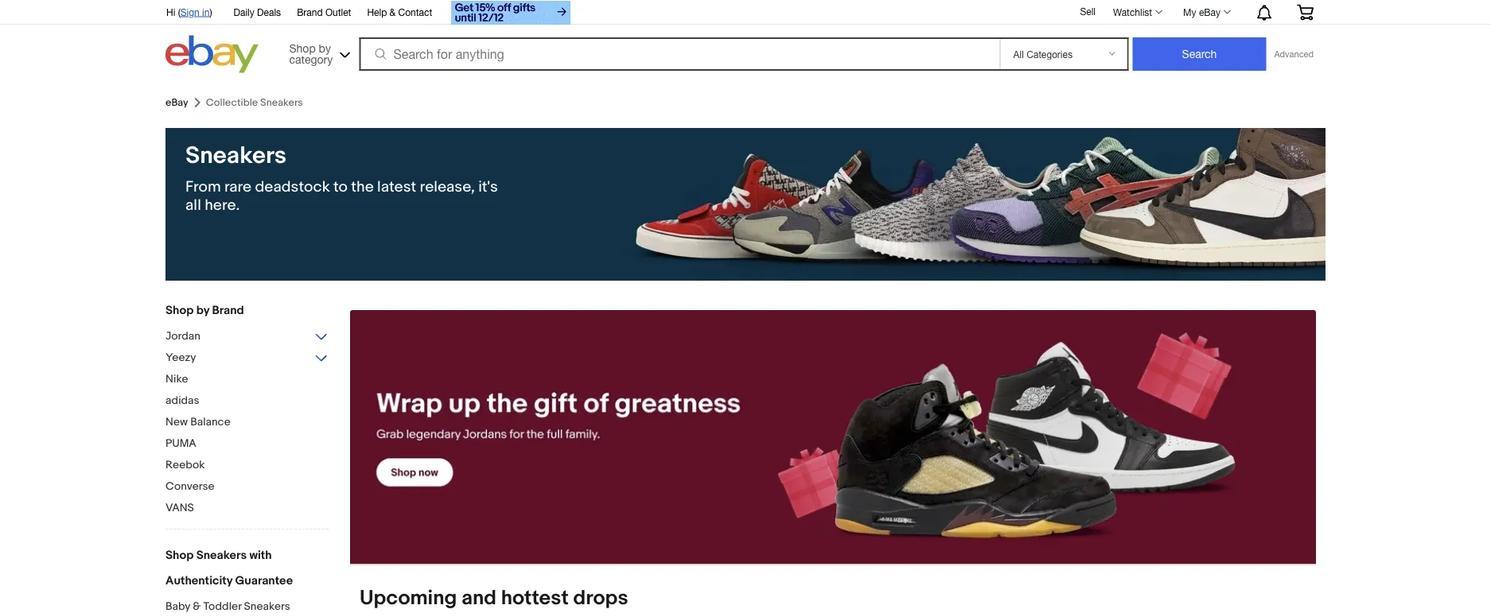 Task type: locate. For each thing, give the bounding box(es) containing it.
shop by category
[[289, 41, 333, 66]]

puma
[[166, 437, 197, 451]]

sneakers
[[185, 142, 287, 170], [196, 548, 247, 563]]

shop for shop by category
[[289, 41, 316, 55]]

in
[[202, 6, 210, 18]]

account navigation
[[158, 0, 1326, 27]]

sign in link
[[181, 6, 210, 18]]

None submit
[[1133, 37, 1267, 71]]

1 horizontal spatial ebay
[[1200, 6, 1221, 18]]

shop
[[289, 41, 316, 55], [166, 303, 194, 318], [166, 548, 194, 563]]

0 vertical spatial shop
[[289, 41, 316, 55]]

sell link
[[1073, 6, 1103, 17]]

new balance link
[[166, 416, 329, 431]]

0 vertical spatial brand
[[297, 6, 323, 18]]

to
[[334, 178, 348, 197]]

by down brand outlet link
[[319, 41, 331, 55]]

0 vertical spatial sneakers
[[185, 142, 287, 170]]

2 vertical spatial shop
[[166, 548, 194, 563]]

sneakers from rare deadstock to the latest release, it's all here.
[[185, 142, 498, 215]]

deals
[[257, 6, 281, 18]]

sneakers up rare
[[185, 142, 287, 170]]

0 vertical spatial by
[[319, 41, 331, 55]]

contact
[[398, 6, 432, 18]]

by inside shop by category
[[319, 41, 331, 55]]

rare
[[224, 178, 252, 197]]

0 horizontal spatial by
[[196, 303, 209, 318]]

by for category
[[319, 41, 331, 55]]

Search for anything text field
[[362, 39, 997, 69]]

sneakers inside sneakers from rare deadstock to the latest release, it's all here.
[[185, 142, 287, 170]]

sell
[[1081, 6, 1096, 17]]

1 horizontal spatial brand
[[297, 6, 323, 18]]

sneakers up authenticity
[[196, 548, 247, 563]]

1 vertical spatial sneakers
[[196, 548, 247, 563]]

brand outlet
[[297, 6, 351, 18]]

by
[[319, 41, 331, 55], [196, 303, 209, 318]]

jordan
[[166, 330, 201, 343]]

your shopping cart image
[[1297, 4, 1315, 20]]

by up jordan
[[196, 303, 209, 318]]

none text field inside the upcoming and hottest drops main content
[[350, 310, 1317, 565]]

reebok link
[[166, 459, 329, 474]]

hi
[[166, 6, 175, 18]]

category
[[289, 53, 333, 66]]

watchlist
[[1114, 6, 1153, 18]]

shop up jordan
[[166, 303, 194, 318]]

None text field
[[350, 310, 1317, 565]]

shop inside shop by category
[[289, 41, 316, 55]]

ebay link
[[166, 97, 188, 109]]

brand
[[297, 6, 323, 18], [212, 303, 244, 318]]

1 vertical spatial brand
[[212, 303, 244, 318]]

brand left outlet
[[297, 6, 323, 18]]

ebay
[[1200, 6, 1221, 18], [166, 97, 188, 109]]

brand up the jordan "dropdown button"
[[212, 303, 244, 318]]

reebok
[[166, 459, 205, 472]]

jordan yeezy nike adidas new balance puma reebok converse vans
[[166, 330, 231, 515]]

1 vertical spatial shop
[[166, 303, 194, 318]]

shop for shop sneakers with authenticity guarantee
[[166, 548, 194, 563]]

shop down brand outlet link
[[289, 41, 316, 55]]

upcoming
[[360, 587, 457, 611]]

)
[[210, 6, 212, 18]]

0 vertical spatial ebay
[[1200, 6, 1221, 18]]

shop up authenticity
[[166, 548, 194, 563]]

1 vertical spatial ebay
[[166, 97, 188, 109]]

get an extra 15% off image
[[451, 1, 571, 25]]

with
[[250, 548, 272, 563]]

sneakers inside shop sneakers with authenticity guarantee
[[196, 548, 247, 563]]

1 vertical spatial by
[[196, 303, 209, 318]]

&
[[390, 6, 396, 18]]

watchlist link
[[1105, 2, 1170, 21]]

ebay inside account navigation
[[1200, 6, 1221, 18]]

my ebay
[[1184, 6, 1221, 18]]

shop inside shop sneakers with authenticity guarantee
[[166, 548, 194, 563]]

outlet
[[326, 6, 351, 18]]

vans
[[166, 502, 194, 515]]

1 horizontal spatial by
[[319, 41, 331, 55]]

shop by brand
[[166, 303, 244, 318]]

converse link
[[166, 480, 329, 495]]

nike link
[[166, 373, 329, 388]]



Task type: vqa. For each thing, say whether or not it's contained in the screenshot.
Brand Outlet
yes



Task type: describe. For each thing, give the bounding box(es) containing it.
new
[[166, 416, 188, 429]]

0 horizontal spatial ebay
[[166, 97, 188, 109]]

shop by category banner
[[158, 0, 1326, 77]]

daily deals
[[234, 6, 281, 18]]

my ebay link
[[1175, 2, 1239, 21]]

advanced
[[1275, 49, 1314, 59]]

drops
[[574, 587, 628, 611]]

authenticity
[[166, 574, 233, 588]]

it's
[[479, 178, 498, 197]]

help
[[367, 6, 387, 18]]

none submit inside shop by category banner
[[1133, 37, 1267, 71]]

daily
[[234, 6, 255, 18]]

yeezy
[[166, 351, 196, 365]]

shop for shop by brand
[[166, 303, 194, 318]]

and
[[462, 587, 497, 611]]

0 horizontal spatial brand
[[212, 303, 244, 318]]

shop sneakers with authenticity guarantee
[[166, 548, 293, 588]]

jordan button
[[166, 330, 329, 345]]

from
[[185, 178, 221, 197]]

the
[[351, 178, 374, 197]]

shop by category button
[[282, 35, 354, 70]]

adidas link
[[166, 394, 329, 409]]

latest
[[377, 178, 417, 197]]

jordan sneakers image
[[350, 310, 1317, 565]]

my
[[1184, 6, 1197, 18]]

release,
[[420, 178, 475, 197]]

(
[[178, 6, 181, 18]]

upcoming and hottest drops main content
[[341, 298, 1326, 614]]

daily deals link
[[234, 4, 281, 21]]

hottest
[[501, 587, 569, 611]]

by for brand
[[196, 303, 209, 318]]

adidas
[[166, 394, 199, 408]]

here.
[[205, 196, 240, 215]]

help & contact link
[[367, 4, 432, 21]]

hi ( sign in )
[[166, 6, 212, 18]]

sign
[[181, 6, 200, 18]]

upcoming and hottest drops
[[360, 587, 628, 611]]

advanced link
[[1267, 38, 1322, 70]]

brand inside brand outlet link
[[297, 6, 323, 18]]

brand outlet link
[[297, 4, 351, 21]]

deadstock
[[255, 178, 330, 197]]

balance
[[190, 416, 231, 429]]

all
[[185, 196, 201, 215]]

converse
[[166, 480, 215, 494]]

nike
[[166, 373, 188, 386]]

puma link
[[166, 437, 329, 452]]

yeezy button
[[166, 351, 329, 366]]

vans link
[[166, 502, 329, 517]]

help & contact
[[367, 6, 432, 18]]

guarantee
[[235, 574, 293, 588]]



